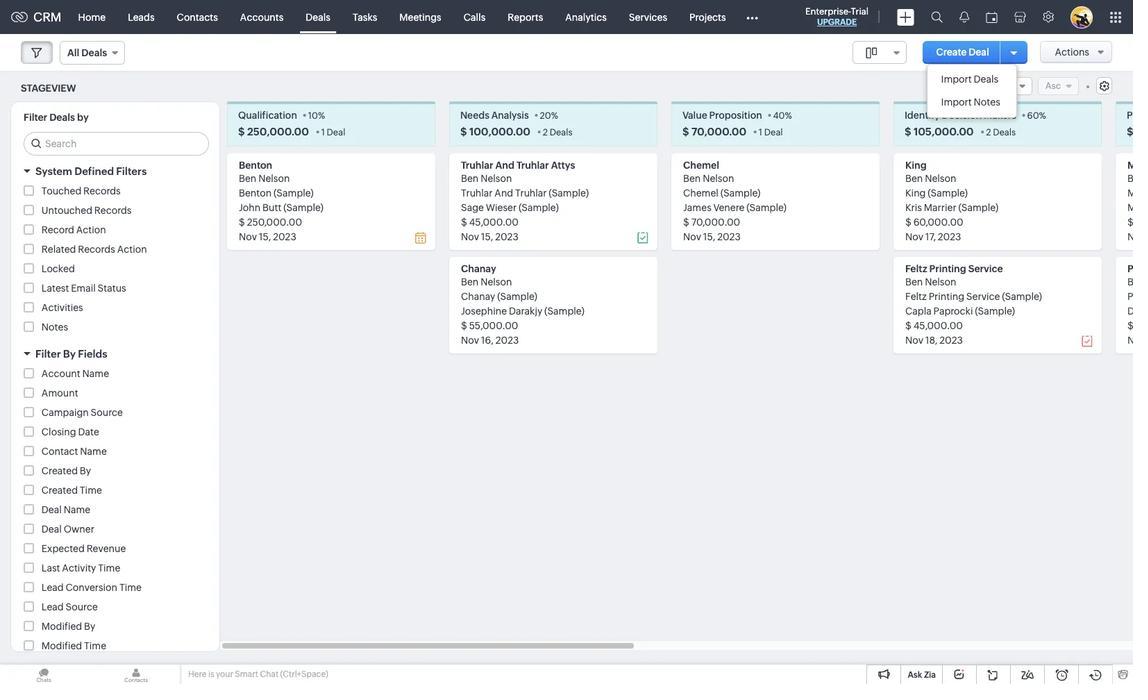 Task type: describe. For each thing, give the bounding box(es) containing it.
% for $ 70,000.00
[[785, 111, 792, 121]]

(sample) right venere
[[747, 202, 787, 213]]

campaign
[[42, 407, 89, 418]]

(sample) up kris marrier (sample) link
[[928, 188, 968, 199]]

deals inside field
[[82, 47, 107, 58]]

55,000.00
[[469, 320, 519, 332]]

search element
[[923, 0, 952, 34]]

source for lead source
[[66, 602, 98, 613]]

40
[[773, 111, 785, 121]]

deals down 20 %
[[550, 127, 573, 138]]

truhlar down $ 100,000.00
[[461, 160, 494, 171]]

$ 100,000.00
[[461, 126, 531, 138]]

projects link
[[679, 0, 737, 34]]

services
[[629, 11, 668, 23]]

(sample) down "benton (sample)" link
[[284, 202, 324, 213]]

$ down needs
[[461, 126, 467, 138]]

$ inside chemel ben nelson chemel (sample) james venere (sample) $ 70,000.00 nov 15, 2023
[[684, 217, 690, 228]]

all deals
[[67, 47, 107, 58]]

modified for modified time
[[42, 641, 82, 652]]

2 chanay from the top
[[461, 291, 496, 302]]

deal right $ 250,000.00
[[327, 127, 346, 138]]

record
[[42, 225, 74, 236]]

paprocki
[[934, 306, 974, 317]]

is
[[208, 670, 214, 679]]

truhlar up sage
[[461, 188, 493, 199]]

create
[[937, 47, 967, 58]]

actions
[[1055, 47, 1090, 58]]

1 vertical spatial notes
[[42, 322, 68, 333]]

king link
[[906, 160, 927, 171]]

(sample) down attys
[[549, 188, 589, 199]]

truhlar up truhlar and truhlar (sample) 'link'
[[517, 160, 549, 171]]

projects
[[690, 11, 726, 23]]

deals inside "link"
[[306, 11, 331, 23]]

trial
[[851, 6, 869, 17]]

value
[[683, 110, 708, 121]]

2 for $ 105,000.00
[[987, 127, 992, 138]]

deal name
[[42, 505, 90, 516]]

john butt (sample) link
[[239, 202, 324, 213]]

filters
[[116, 166, 147, 177]]

by
[[77, 112, 89, 123]]

2023 inside feltz printing service ben nelson feltz printing service (sample) capla paprocki (sample) $ 45,000.00 nov 18, 2023
[[940, 335, 963, 346]]

(sample) up james venere (sample) link
[[721, 188, 761, 199]]

signals image
[[960, 11, 970, 23]]

2 deals for 100,000.00
[[543, 127, 573, 138]]

calls
[[464, 11, 486, 23]]

james venere (sample) link
[[684, 202, 787, 213]]

campaign source
[[42, 407, 123, 418]]

record action
[[42, 225, 106, 236]]

ben inside feltz printing service ben nelson feltz printing service (sample) capla paprocki (sample) $ 45,000.00 nov 18, 2023
[[906, 277, 923, 288]]

upgrade
[[818, 17, 857, 27]]

(sample) right marrier
[[959, 202, 999, 213]]

nelson for benton ben nelson benton (sample) john butt (sample) $ 250,000.00 nov 15, 2023
[[259, 173, 290, 184]]

related
[[42, 244, 76, 255]]

chats image
[[0, 665, 88, 684]]

smart
[[235, 670, 258, 679]]

nov inside feltz printing service ben nelson feltz printing service (sample) capla paprocki (sample) $ 45,000.00 nov 18, 2023
[[906, 335, 924, 346]]

70,000.00 inside chemel ben nelson chemel (sample) james venere (sample) $ 70,000.00 nov 15, 2023
[[692, 217, 741, 228]]

nov for chanay ben nelson chanay (sample) josephine darakjy (sample) $ 55,000.00 nov 16, 2023
[[461, 335, 479, 346]]

pr
[[1127, 110, 1134, 121]]

filter deals by
[[24, 112, 89, 123]]

untouched records
[[42, 205, 132, 216]]

proposition
[[710, 110, 763, 121]]

(sample) right darakjy
[[545, 306, 585, 317]]

import for import notes
[[942, 97, 972, 108]]

truhlar and truhlar (sample) link
[[461, 188, 589, 199]]

benton link
[[239, 160, 272, 171]]

% for $ 100,000.00
[[551, 111, 559, 121]]

1 for 250,000.00
[[321, 127, 325, 138]]

chat
[[260, 670, 279, 679]]

chemel ben nelson chemel (sample) james venere (sample) $ 70,000.00 nov 15, 2023
[[684, 160, 787, 243]]

wieser
[[486, 202, 517, 213]]

filter for filter deals by
[[24, 112, 47, 123]]

$ inside king ben nelson king (sample) kris marrier (sample) $ 60,000.00 nov 17, 2023
[[906, 217, 912, 228]]

nov inside truhlar and truhlar attys ben nelson truhlar and truhlar (sample) sage wieser (sample) $ 45,000.00 nov 15, 2023
[[461, 232, 479, 243]]

time right conversion on the bottom left of page
[[119, 582, 142, 593]]

by for created
[[80, 466, 91, 477]]

create deal button
[[923, 41, 1004, 64]]

records for related
[[78, 244, 115, 255]]

1 deal for $ 70,000.00
[[759, 127, 783, 138]]

touched
[[42, 186, 81, 197]]

meetings
[[400, 11, 442, 23]]

nov for benton ben nelson benton (sample) john butt (sample) $ 250,000.00 nov 15, 2023
[[239, 232, 257, 243]]

2 benton from the top
[[239, 188, 272, 199]]

2023 for chemel ben nelson chemel (sample) james venere (sample) $ 70,000.00 nov 15, 2023
[[718, 232, 741, 243]]

% for $ 250,000.00
[[318, 111, 325, 121]]

0 vertical spatial and
[[496, 160, 515, 171]]

here is your smart chat (ctrl+space)
[[188, 670, 328, 679]]

qualification
[[238, 110, 297, 121]]

import notes
[[942, 97, 1001, 108]]

15, for benton ben nelson benton (sample) john butt (sample) $ 250,000.00 nov 15, 2023
[[259, 232, 271, 243]]

45,000.00 inside feltz printing service ben nelson feltz printing service (sample) capla paprocki (sample) $ 45,000.00 nov 18, 2023
[[914, 320, 963, 332]]

chanay ben nelson chanay (sample) josephine darakjy (sample) $ 55,000.00 nov 16, 2023
[[461, 263, 585, 346]]

account name
[[42, 368, 109, 379]]

import deals link
[[928, 68, 1017, 91]]

by for filter
[[63, 348, 76, 360]]

1 feltz from the top
[[906, 263, 928, 275]]

60 %
[[1028, 111, 1047, 121]]

date
[[78, 427, 99, 438]]

name for account name
[[82, 368, 109, 379]]

profile element
[[1063, 0, 1102, 34]]

16,
[[481, 335, 494, 346]]

chemel (sample) link
[[684, 188, 761, 199]]

stageview
[[21, 82, 76, 94]]

sort by
[[946, 81, 978, 92]]

2 feltz from the top
[[906, 291, 927, 302]]

tasks link
[[342, 0, 389, 34]]

2023 inside truhlar and truhlar attys ben nelson truhlar and truhlar (sample) sage wieser (sample) $ 45,000.00 nov 15, 2023
[[495, 232, 519, 243]]

signals element
[[952, 0, 978, 34]]

sage
[[461, 202, 484, 213]]

deal inside create deal button
[[969, 47, 990, 58]]

truhlar and truhlar attys link
[[461, 160, 575, 171]]

2023 for benton ben nelson benton (sample) john butt (sample) $ 250,000.00 nov 15, 2023
[[273, 232, 297, 243]]

lead source
[[42, 602, 98, 613]]

by for modified
[[84, 621, 95, 632]]

created for created time
[[42, 485, 78, 496]]

create deal
[[937, 47, 990, 58]]

(sample) down truhlar and truhlar (sample) 'link'
[[519, 202, 559, 213]]

$ 70,000.00
[[683, 126, 747, 138]]

name for contact name
[[80, 446, 107, 457]]

Search text field
[[24, 133, 208, 155]]

$ inside benton ben nelson benton (sample) john butt (sample) $ 250,000.00 nov 15, 2023
[[239, 217, 245, 228]]

contact
[[42, 446, 78, 457]]

ben inside truhlar and truhlar attys ben nelson truhlar and truhlar (sample) sage wieser (sample) $ 45,000.00 nov 15, 2023
[[461, 173, 479, 184]]

feltz printing service ben nelson feltz printing service (sample) capla paprocki (sample) $ 45,000.00 nov 18, 2023
[[906, 263, 1043, 346]]

closing date
[[42, 427, 99, 438]]

zia
[[925, 670, 936, 680]]

josephine
[[461, 306, 507, 317]]

chemel link
[[684, 160, 720, 171]]

chanay (sample) link
[[461, 291, 538, 302]]

1 70,000.00 from the top
[[692, 126, 747, 138]]

calls link
[[453, 0, 497, 34]]

1 vertical spatial and
[[495, 188, 514, 199]]

1 benton from the top
[[239, 160, 272, 171]]

analysis
[[492, 110, 529, 121]]

all
[[67, 47, 79, 58]]

defined
[[75, 166, 114, 177]]

nov for king ben nelson king (sample) kris marrier (sample) $ 60,000.00 nov 17, 2023
[[906, 232, 924, 243]]

(sample) up the john butt (sample) link
[[274, 188, 314, 199]]

untouched
[[42, 205, 92, 216]]

latest
[[42, 283, 69, 294]]

$ down identify
[[905, 126, 912, 138]]

last activity time
[[42, 563, 120, 574]]

deal up deal owner
[[42, 505, 62, 516]]

related records action
[[42, 244, 147, 255]]

$ down value
[[683, 126, 690, 138]]

1 king from the top
[[906, 160, 927, 171]]

last
[[42, 563, 60, 574]]

kris
[[906, 202, 923, 213]]

0 vertical spatial notes
[[974, 97, 1001, 108]]

deal owner
[[42, 524, 94, 535]]

decision
[[942, 110, 982, 121]]

leads link
[[117, 0, 166, 34]]

analytics
[[566, 11, 607, 23]]

deals link
[[295, 0, 342, 34]]

lead for lead source
[[42, 602, 64, 613]]

touched records
[[42, 186, 121, 197]]

nelson inside truhlar and truhlar attys ben nelson truhlar and truhlar (sample) sage wieser (sample) $ 45,000.00 nov 15, 2023
[[481, 173, 512, 184]]

contacts image
[[92, 665, 180, 684]]

ben for chemel ben nelson chemel (sample) james venere (sample) $ 70,000.00 nov 15, 2023
[[684, 173, 701, 184]]

$ inside chanay ben nelson chanay (sample) josephine darakjy (sample) $ 55,000.00 nov 16, 2023
[[461, 320, 467, 332]]

$ inside truhlar and truhlar attys ben nelson truhlar and truhlar (sample) sage wieser (sample) $ 45,000.00 nov 15, 2023
[[461, 217, 467, 228]]

1 chanay from the top
[[461, 263, 496, 275]]

time down modified by in the bottom of the page
[[84, 641, 106, 652]]



Task type: locate. For each thing, give the bounding box(es) containing it.
search image
[[932, 11, 943, 23]]

1 1 from the left
[[321, 127, 325, 138]]

chanay up josephine
[[461, 291, 496, 302]]

deals up import notes link
[[974, 74, 999, 85]]

chemel up james
[[684, 188, 719, 199]]

notes up makers
[[974, 97, 1001, 108]]

deal right create
[[969, 47, 990, 58]]

2023 for chanay ben nelson chanay (sample) josephine darakjy (sample) $ 55,000.00 nov 16, 2023
[[496, 335, 519, 346]]

70,000.00 down value proposition
[[692, 126, 747, 138]]

ben inside king ben nelson king (sample) kris marrier (sample) $ 60,000.00 nov 17, 2023
[[906, 173, 923, 184]]

1 horizontal spatial 45,000.00
[[914, 320, 963, 332]]

3 % from the left
[[785, 111, 792, 121]]

records for touched
[[83, 186, 121, 197]]

deal up expected
[[42, 524, 62, 535]]

ben down the benton link at the top of page
[[239, 173, 257, 184]]

% for $ 105,000.00
[[1040, 111, 1047, 121]]

lead
[[42, 582, 64, 593], [42, 602, 64, 613]]

17,
[[926, 232, 936, 243]]

nelson inside benton ben nelson benton (sample) john butt (sample) $ 250,000.00 nov 15, 2023
[[259, 173, 290, 184]]

All Deals field
[[60, 41, 125, 65]]

filter inside dropdown button
[[35, 348, 61, 360]]

reports
[[508, 11, 543, 23]]

lead up modified by in the bottom of the page
[[42, 602, 64, 613]]

attys
[[551, 160, 575, 171]]

0 vertical spatial printing
[[930, 263, 967, 275]]

60
[[1028, 111, 1040, 121]]

15, inside chemel ben nelson chemel (sample) james venere (sample) $ 70,000.00 nov 15, 2023
[[704, 232, 716, 243]]

None field
[[853, 41, 907, 64], [985, 77, 1033, 95], [985, 77, 1033, 95]]

by up modified time
[[84, 621, 95, 632]]

records down record action
[[78, 244, 115, 255]]

2023 for king ben nelson king (sample) kris marrier (sample) $ 60,000.00 nov 17, 2023
[[938, 232, 962, 243]]

king ben nelson king (sample) kris marrier (sample) $ 60,000.00 nov 17, 2023
[[906, 160, 999, 243]]

ben
[[239, 173, 257, 184], [461, 173, 479, 184], [684, 173, 701, 184], [906, 173, 923, 184], [461, 277, 479, 288], [906, 277, 923, 288]]

1 vertical spatial modified
[[42, 641, 82, 652]]

by
[[967, 81, 978, 92], [63, 348, 76, 360], [80, 466, 91, 477], [84, 621, 95, 632]]

0 vertical spatial 45,000.00
[[469, 217, 519, 228]]

feltz down 17,
[[906, 263, 928, 275]]

0 horizontal spatial 2
[[543, 127, 548, 138]]

capla
[[906, 306, 932, 317]]

john
[[239, 202, 261, 213]]

2 % from the left
[[551, 111, 559, 121]]

15, inside benton ben nelson benton (sample) john butt (sample) $ 250,000.00 nov 15, 2023
[[259, 232, 271, 243]]

0 vertical spatial created
[[42, 466, 78, 477]]

size image
[[866, 47, 877, 59]]

notes
[[974, 97, 1001, 108], [42, 322, 68, 333]]

identify decision makers
[[905, 110, 1017, 121]]

by up import notes
[[967, 81, 978, 92]]

filter for filter by fields
[[35, 348, 61, 360]]

leads
[[128, 11, 155, 23]]

2 created from the top
[[42, 485, 78, 496]]

system defined filters button
[[11, 159, 220, 184]]

makers
[[984, 110, 1017, 121]]

latest email status
[[42, 283, 126, 294]]

45,000.00
[[469, 217, 519, 228], [914, 320, 963, 332]]

deals down makers
[[993, 127, 1016, 138]]

1 horizontal spatial action
[[117, 244, 147, 255]]

service up feltz printing service (sample) link
[[969, 263, 1004, 275]]

10
[[308, 111, 318, 121]]

benton up "benton (sample)" link
[[239, 160, 272, 171]]

0 vertical spatial modified
[[42, 621, 82, 632]]

2 deals down makers
[[987, 127, 1016, 138]]

nov for chemel ben nelson chemel (sample) james venere (sample) $ 70,000.00 nov 15, 2023
[[684, 232, 702, 243]]

1 vertical spatial printing
[[929, 291, 965, 302]]

2 2 from the left
[[987, 127, 992, 138]]

ask zia
[[908, 670, 936, 680]]

2 vertical spatial name
[[64, 505, 90, 516]]

deal down 40
[[765, 127, 783, 138]]

1 horizontal spatial 15,
[[481, 232, 493, 243]]

and down 100,000.00
[[496, 160, 515, 171]]

0 vertical spatial service
[[969, 263, 1004, 275]]

import inside import notes link
[[942, 97, 972, 108]]

import deals
[[942, 74, 999, 85]]

0 vertical spatial 250,000.00
[[247, 126, 309, 138]]

1 vertical spatial filter
[[35, 348, 61, 360]]

printing down 17,
[[930, 263, 967, 275]]

$ down james
[[684, 217, 690, 228]]

1 vertical spatial service
[[967, 291, 1001, 302]]

1 vertical spatial benton
[[239, 188, 272, 199]]

2 deals
[[543, 127, 573, 138], [987, 127, 1016, 138]]

deals right all
[[82, 47, 107, 58]]

marrier
[[924, 202, 957, 213]]

1 deal down 40
[[759, 127, 783, 138]]

value proposition
[[683, 110, 763, 121]]

feltz printing service (sample) link
[[906, 291, 1043, 302]]

0 vertical spatial 70,000.00
[[692, 126, 747, 138]]

2 king from the top
[[906, 188, 926, 199]]

chemel up chemel (sample) link
[[684, 160, 720, 171]]

%
[[318, 111, 325, 121], [551, 111, 559, 121], [785, 111, 792, 121], [1040, 111, 1047, 121]]

0 vertical spatial lead
[[42, 582, 64, 593]]

15, inside truhlar and truhlar attys ben nelson truhlar and truhlar (sample) sage wieser (sample) $ 45,000.00 nov 15, 2023
[[481, 232, 493, 243]]

ben for chanay ben nelson chanay (sample) josephine darakjy (sample) $ 55,000.00 nov 16, 2023
[[461, 277, 479, 288]]

2 deals for 105,000.00
[[987, 127, 1016, 138]]

source
[[91, 407, 123, 418], [66, 602, 98, 613]]

45,000.00 inside truhlar and truhlar attys ben nelson truhlar and truhlar (sample) sage wieser (sample) $ 45,000.00 nov 15, 2023
[[469, 217, 519, 228]]

1 horizontal spatial notes
[[974, 97, 1001, 108]]

1 deal for $ 250,000.00
[[321, 127, 346, 138]]

created time
[[42, 485, 102, 496]]

feltz printing service link
[[906, 263, 1004, 275]]

0 horizontal spatial 2 deals
[[543, 127, 573, 138]]

nelson up "benton (sample)" link
[[259, 173, 290, 184]]

ben inside chemel ben nelson chemel (sample) james venere (sample) $ 70,000.00 nov 15, 2023
[[684, 173, 701, 184]]

source up date
[[91, 407, 123, 418]]

nov
[[239, 232, 257, 243], [461, 232, 479, 243], [684, 232, 702, 243], [906, 232, 924, 243], [461, 335, 479, 346], [906, 335, 924, 346]]

king
[[906, 160, 927, 171], [906, 188, 926, 199]]

nelson inside feltz printing service ben nelson feltz printing service (sample) capla paprocki (sample) $ 45,000.00 nov 18, 2023
[[925, 277, 957, 288]]

records for untouched
[[94, 205, 132, 216]]

1 down the proposition
[[759, 127, 763, 138]]

0 vertical spatial chanay
[[461, 263, 496, 275]]

ben down "king" link
[[906, 173, 923, 184]]

2 horizontal spatial 15,
[[704, 232, 716, 243]]

action up related records action
[[76, 225, 106, 236]]

nov inside chanay ben nelson chanay (sample) josephine darakjy (sample) $ 55,000.00 nov 16, 2023
[[461, 335, 479, 346]]

10 %
[[308, 111, 325, 121]]

0 vertical spatial source
[[91, 407, 123, 418]]

kris marrier (sample) link
[[906, 202, 999, 213]]

2023 inside chanay ben nelson chanay (sample) josephine darakjy (sample) $ 55,000.00 nov 16, 2023
[[496, 335, 519, 346]]

nelson down feltz printing service link
[[925, 277, 957, 288]]

ben down chemel link
[[684, 173, 701, 184]]

benton up john at the top of the page
[[239, 188, 272, 199]]

time
[[80, 485, 102, 496], [98, 563, 120, 574], [119, 582, 142, 593], [84, 641, 106, 652]]

2 modified from the top
[[42, 641, 82, 652]]

none field size
[[853, 41, 907, 64]]

1 horizontal spatial 2 deals
[[987, 127, 1016, 138]]

1 horizontal spatial 1 deal
[[759, 127, 783, 138]]

and
[[496, 160, 515, 171], [495, 188, 514, 199]]

import up identify decision makers
[[942, 97, 972, 108]]

1 horizontal spatial 2
[[987, 127, 992, 138]]

nelson up the chanay (sample) link
[[481, 277, 512, 288]]

ben down 'chanay' link
[[461, 277, 479, 288]]

create menu image
[[898, 9, 915, 25]]

conversion
[[66, 582, 117, 593]]

profile image
[[1071, 6, 1093, 28]]

1 2 deals from the left
[[543, 127, 573, 138]]

$ down josephine
[[461, 320, 467, 332]]

40 %
[[773, 111, 792, 121]]

45,000.00 up 18,
[[914, 320, 963, 332]]

$ down kris
[[906, 217, 912, 228]]

1 created from the top
[[42, 466, 78, 477]]

created by
[[42, 466, 91, 477]]

created down contact on the bottom left of page
[[42, 466, 78, 477]]

action up status
[[117, 244, 147, 255]]

printing up paprocki
[[929, 291, 965, 302]]

2 15, from the left
[[481, 232, 493, 243]]

2 deals down 20 %
[[543, 127, 573, 138]]

2023 down the sage wieser (sample) link
[[495, 232, 519, 243]]

1 vertical spatial import
[[942, 97, 972, 108]]

0 vertical spatial filter
[[24, 112, 47, 123]]

source down conversion on the bottom left of page
[[66, 602, 98, 613]]

1 modified from the top
[[42, 621, 82, 632]]

service
[[969, 263, 1004, 275], [967, 291, 1001, 302]]

nelson up chemel (sample) link
[[703, 173, 735, 184]]

2 1 from the left
[[759, 127, 763, 138]]

15, down james
[[704, 232, 716, 243]]

sage wieser (sample) link
[[461, 202, 559, 213]]

ben inside chanay ben nelson chanay (sample) josephine darakjy (sample) $ 55,000.00 nov 16, 2023
[[461, 277, 479, 288]]

0 vertical spatial name
[[82, 368, 109, 379]]

by for sort
[[967, 81, 978, 92]]

truhlar up the sage wieser (sample) link
[[515, 188, 547, 199]]

250,000.00 down qualification on the left top of the page
[[247, 126, 309, 138]]

1 15, from the left
[[259, 232, 271, 243]]

calendar image
[[986, 11, 998, 23]]

import for import deals
[[942, 74, 972, 85]]

2 250,000.00 from the top
[[247, 217, 302, 228]]

2 import from the top
[[942, 97, 972, 108]]

king up kris
[[906, 188, 926, 199]]

nelson inside chemel ben nelson chemel (sample) james venere (sample) $ 70,000.00 nov 15, 2023
[[703, 173, 735, 184]]

(sample) up capla paprocki (sample) link
[[1003, 291, 1043, 302]]

1 horizontal spatial 1
[[759, 127, 763, 138]]

home
[[78, 11, 106, 23]]

import notes link
[[928, 91, 1017, 114]]

by inside dropdown button
[[63, 348, 76, 360]]

tasks
[[353, 11, 377, 23]]

45,000.00 down wieser
[[469, 217, 519, 228]]

(sample) up josephine darakjy (sample) link
[[498, 291, 538, 302]]

1 vertical spatial lead
[[42, 602, 64, 613]]

1 vertical spatial 70,000.00
[[692, 217, 741, 228]]

0 horizontal spatial notes
[[42, 322, 68, 333]]

nelson inside chanay ben nelson chanay (sample) josephine darakjy (sample) $ 55,000.00 nov 16, 2023
[[481, 277, 512, 288]]

system
[[35, 166, 72, 177]]

nov inside king ben nelson king (sample) kris marrier (sample) $ 60,000.00 nov 17, 2023
[[906, 232, 924, 243]]

2 2 deals from the left
[[987, 127, 1016, 138]]

1 vertical spatial 45,000.00
[[914, 320, 963, 332]]

nelson for king ben nelson king (sample) kris marrier (sample) $ 60,000.00 nov 17, 2023
[[925, 173, 957, 184]]

modified down modified by in the bottom of the page
[[42, 641, 82, 652]]

20
[[540, 111, 551, 121]]

time down created by
[[80, 485, 102, 496]]

capla paprocki (sample) link
[[906, 306, 1016, 317]]

ben for king ben nelson king (sample) kris marrier (sample) $ 60,000.00 nov 17, 2023
[[906, 173, 923, 184]]

filter up account
[[35, 348, 61, 360]]

james
[[684, 202, 712, 213]]

darakjy
[[509, 306, 543, 317]]

ben for benton ben nelson benton (sample) john butt (sample) $ 250,000.00 nov 15, 2023
[[239, 173, 257, 184]]

nelson for chemel ben nelson chemel (sample) james venere (sample) $ 70,000.00 nov 15, 2023
[[703, 173, 735, 184]]

lead for lead conversion time
[[42, 582, 64, 593]]

name down fields
[[82, 368, 109, 379]]

% right analysis
[[551, 111, 559, 121]]

nov inside chemel ben nelson chemel (sample) james venere (sample) $ 70,000.00 nov 15, 2023
[[684, 232, 702, 243]]

contact name
[[42, 446, 107, 457]]

nov left 16,
[[461, 335, 479, 346]]

70,000.00
[[692, 126, 747, 138], [692, 217, 741, 228]]

nov down sage
[[461, 232, 479, 243]]

by down contact name
[[80, 466, 91, 477]]

nelson inside king ben nelson king (sample) kris marrier (sample) $ 60,000.00 nov 17, 2023
[[925, 173, 957, 184]]

nov left 17,
[[906, 232, 924, 243]]

truhlar and truhlar attys ben nelson truhlar and truhlar (sample) sage wieser (sample) $ 45,000.00 nov 15, 2023
[[461, 160, 589, 243]]

2 70,000.00 from the top
[[692, 217, 741, 228]]

filter by fields button
[[11, 342, 220, 366]]

king (sample) link
[[906, 188, 968, 199]]

modified down lead source
[[42, 621, 82, 632]]

modified
[[42, 621, 82, 632], [42, 641, 82, 652]]

2023 inside benton ben nelson benton (sample) john butt (sample) $ 250,000.00 nov 15, 2023
[[273, 232, 297, 243]]

modified for modified by
[[42, 621, 82, 632]]

1 vertical spatial records
[[94, 205, 132, 216]]

1 2 from the left
[[543, 127, 548, 138]]

nov down james
[[684, 232, 702, 243]]

1 vertical spatial feltz
[[906, 291, 927, 302]]

1 import from the top
[[942, 74, 972, 85]]

records down touched records
[[94, 205, 132, 216]]

2 for $ 100,000.00
[[543, 127, 548, 138]]

0 vertical spatial king
[[906, 160, 927, 171]]

ben inside benton ben nelson benton (sample) john butt (sample) $ 250,000.00 nov 15, 2023
[[239, 173, 257, 184]]

needs
[[461, 110, 490, 121]]

filter down stageview
[[24, 112, 47, 123]]

import inside import deals link
[[942, 74, 972, 85]]

records down defined
[[83, 186, 121, 197]]

nov inside benton ben nelson benton (sample) john butt (sample) $ 250,000.00 nov 15, 2023
[[239, 232, 257, 243]]

% right qualification on the left top of the page
[[318, 111, 325, 121]]

3 15, from the left
[[704, 232, 716, 243]]

0 vertical spatial records
[[83, 186, 121, 197]]

services link
[[618, 0, 679, 34]]

reports link
[[497, 0, 555, 34]]

2 1 deal from the left
[[759, 127, 783, 138]]

email
[[71, 283, 96, 294]]

2 chemel from the top
[[684, 188, 719, 199]]

1 vertical spatial source
[[66, 602, 98, 613]]

locked
[[42, 263, 75, 275]]

source for campaign source
[[91, 407, 123, 418]]

needs analysis
[[461, 110, 529, 121]]

chanay link
[[461, 263, 496, 275]]

1 vertical spatial king
[[906, 188, 926, 199]]

% right the proposition
[[785, 111, 792, 121]]

(sample) down feltz printing service (sample) link
[[976, 306, 1016, 317]]

and up wieser
[[495, 188, 514, 199]]

0 vertical spatial benton
[[239, 160, 272, 171]]

250,000.00 down butt
[[247, 217, 302, 228]]

1 % from the left
[[318, 111, 325, 121]]

1 chemel from the top
[[684, 160, 720, 171]]

2023 inside king ben nelson king (sample) kris marrier (sample) $ 60,000.00 nov 17, 2023
[[938, 232, 962, 243]]

15, for chemel ben nelson chemel (sample) james venere (sample) $ 70,000.00 nov 15, 2023
[[704, 232, 716, 243]]

filter by fields
[[35, 348, 107, 360]]

expected revenue
[[42, 543, 126, 555]]

1 vertical spatial chanay
[[461, 291, 496, 302]]

deals left by
[[49, 112, 75, 123]]

1 250,000.00 from the top
[[247, 126, 309, 138]]

250,000.00 inside benton ben nelson benton (sample) john butt (sample) $ 250,000.00 nov 15, 2023
[[247, 217, 302, 228]]

0 horizontal spatial action
[[76, 225, 106, 236]]

2 lead from the top
[[42, 602, 64, 613]]

1 for 70,000.00
[[759, 127, 763, 138]]

2023 down 60,000.00
[[938, 232, 962, 243]]

0 vertical spatial import
[[942, 74, 972, 85]]

$ down john at the top of the page
[[239, 217, 245, 228]]

$
[[238, 126, 245, 138], [461, 126, 467, 138], [683, 126, 690, 138], [905, 126, 912, 138], [239, 217, 245, 228], [461, 217, 467, 228], [684, 217, 690, 228], [906, 217, 912, 228], [461, 320, 467, 332], [906, 320, 912, 332]]

0 horizontal spatial 1
[[321, 127, 325, 138]]

2 vertical spatial records
[[78, 244, 115, 255]]

import up import notes
[[942, 74, 972, 85]]

nelson up king (sample) link
[[925, 173, 957, 184]]

chanay
[[461, 263, 496, 275], [461, 291, 496, 302]]

1 vertical spatial name
[[80, 446, 107, 457]]

nov down john at the top of the page
[[239, 232, 257, 243]]

1 vertical spatial created
[[42, 485, 78, 496]]

ben up sage
[[461, 173, 479, 184]]

service up capla paprocki (sample) link
[[967, 291, 1001, 302]]

2 down 20
[[543, 127, 548, 138]]

4 % from the left
[[1040, 111, 1047, 121]]

time down revenue
[[98, 563, 120, 574]]

1
[[321, 127, 325, 138], [759, 127, 763, 138]]

2023 right 18,
[[940, 335, 963, 346]]

created for created by
[[42, 466, 78, 477]]

create menu element
[[889, 0, 923, 34]]

0 vertical spatial action
[[76, 225, 106, 236]]

your
[[216, 670, 233, 679]]

250,000.00
[[247, 126, 309, 138], [247, 217, 302, 228]]

0 horizontal spatial 1 deal
[[321, 127, 346, 138]]

lead conversion time
[[42, 582, 142, 593]]

butt
[[263, 202, 282, 213]]

ben up capla
[[906, 277, 923, 288]]

0 vertical spatial feltz
[[906, 263, 928, 275]]

created up deal name
[[42, 485, 78, 496]]

1 1 deal from the left
[[321, 127, 346, 138]]

1 vertical spatial chemel
[[684, 188, 719, 199]]

name for deal name
[[64, 505, 90, 516]]

$ inside feltz printing service ben nelson feltz printing service (sample) capla paprocki (sample) $ 45,000.00 nov 18, 2023
[[906, 320, 912, 332]]

1 deal down 10 %
[[321, 127, 346, 138]]

1 lead from the top
[[42, 582, 64, 593]]

fields
[[78, 348, 107, 360]]

0 vertical spatial chemel
[[684, 160, 720, 171]]

1 vertical spatial action
[[117, 244, 147, 255]]

$ down qualification on the left top of the page
[[238, 126, 245, 138]]

nelson for chanay ben nelson chanay (sample) josephine darakjy (sample) $ 55,000.00 nov 16, 2023
[[481, 277, 512, 288]]

0 horizontal spatial 15,
[[259, 232, 271, 243]]

0 horizontal spatial 45,000.00
[[469, 217, 519, 228]]

Other Modules field
[[737, 6, 767, 28]]

1 down 10 %
[[321, 127, 325, 138]]

1 vertical spatial 250,000.00
[[247, 217, 302, 228]]

crm link
[[11, 10, 62, 24]]

% right makers
[[1040, 111, 1047, 121]]

contacts link
[[166, 0, 229, 34]]

2023 down "55,000.00"
[[496, 335, 519, 346]]

2023 inside chemel ben nelson chemel (sample) james venere (sample) $ 70,000.00 nov 15, 2023
[[718, 232, 741, 243]]



Task type: vqa. For each thing, say whether or not it's contained in the screenshot.
$ 105,000.00 %
yes



